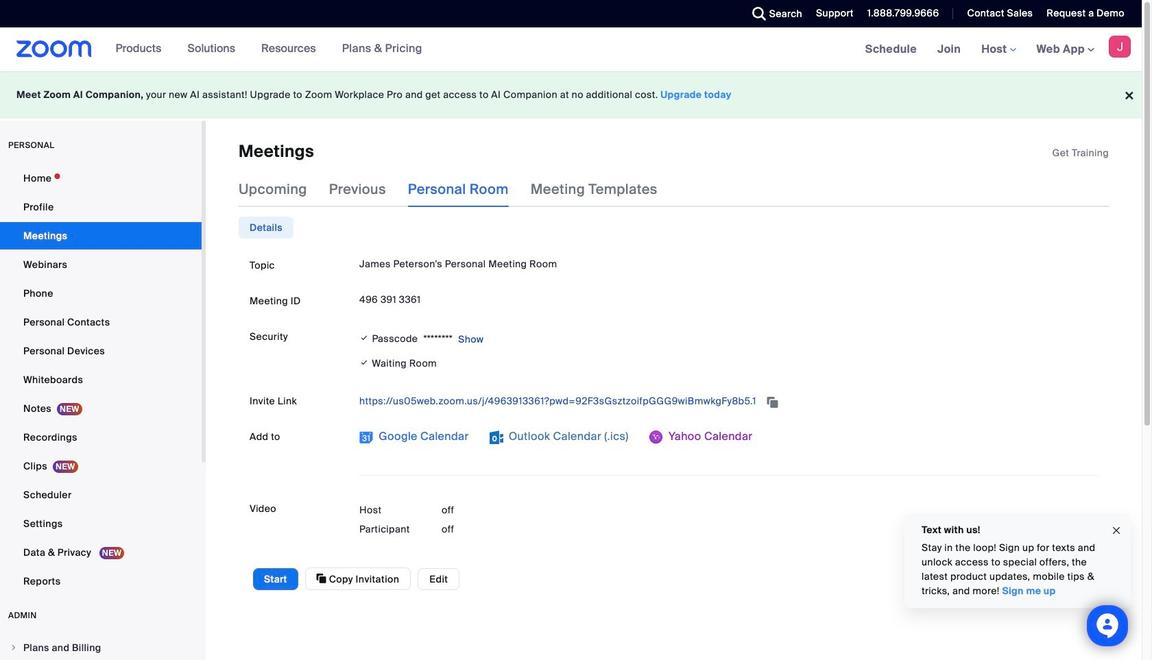Task type: vqa. For each thing, say whether or not it's contained in the screenshot.
can
no



Task type: locate. For each thing, give the bounding box(es) containing it.
tab
[[239, 217, 294, 239]]

banner
[[0, 27, 1143, 72]]

personal menu menu
[[0, 165, 202, 597]]

menu item
[[0, 635, 202, 661]]

zoom logo image
[[16, 40, 92, 58]]

close image
[[1112, 523, 1123, 539]]

0 vertical spatial checked image
[[360, 332, 369, 345]]

1 checked image from the top
[[360, 332, 369, 345]]

2 checked image from the top
[[360, 356, 369, 371]]

checked image
[[360, 332, 369, 345], [360, 356, 369, 371]]

copy url image
[[766, 398, 780, 407]]

copy image
[[317, 573, 327, 586]]

add to yahoo calendar image
[[650, 431, 663, 445]]

tab list
[[239, 217, 294, 239]]

1 vertical spatial checked image
[[360, 356, 369, 371]]

profile picture image
[[1110, 36, 1132, 58]]

add to google calendar image
[[360, 431, 373, 445]]

application
[[1053, 146, 1110, 160]]

meetings navigation
[[855, 27, 1143, 72]]

footer
[[0, 71, 1143, 119]]



Task type: describe. For each thing, give the bounding box(es) containing it.
add to outlook calendar (.ics) image
[[490, 431, 503, 445]]

product information navigation
[[105, 27, 433, 71]]

right image
[[10, 644, 18, 653]]

tabs of meeting tab list
[[239, 172, 680, 208]]



